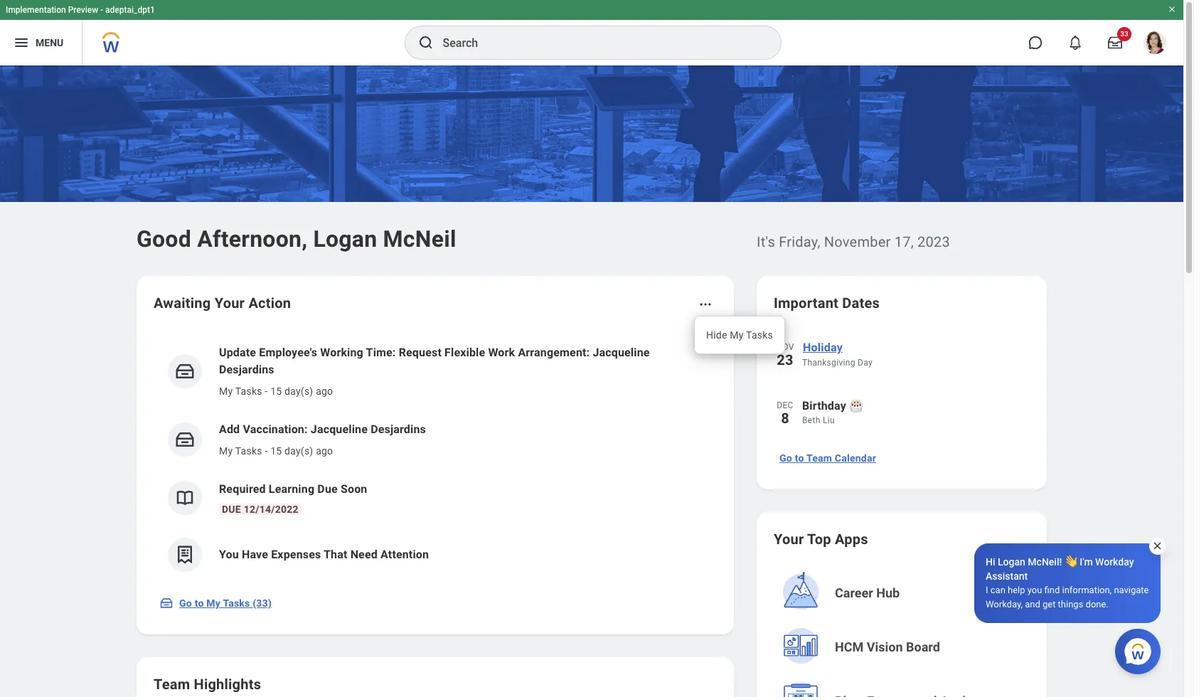 Task type: vqa. For each thing, say whether or not it's contained in the screenshot.
Absence within the Navigation Pane region
no



Task type: locate. For each thing, give the bounding box(es) containing it.
good
[[137, 226, 191, 253]]

- right preview
[[100, 5, 103, 15]]

0 vertical spatial due
[[318, 483, 338, 496]]

0 vertical spatial to
[[795, 453, 805, 464]]

x image
[[1153, 541, 1164, 552]]

0 vertical spatial go
[[780, 453, 793, 464]]

1 vertical spatial team
[[154, 676, 190, 693]]

to inside "go to my tasks (33)" button
[[195, 598, 204, 609]]

to right inbox icon
[[195, 598, 204, 609]]

need
[[351, 548, 378, 562]]

1 vertical spatial my tasks - 15 day(s) ago
[[219, 446, 333, 457]]

inbox image down the "awaiting"
[[174, 361, 196, 382]]

vision
[[867, 640, 904, 655]]

0 vertical spatial day(s)
[[285, 386, 313, 397]]

employee's
[[259, 346, 318, 359]]

0 horizontal spatial your
[[215, 295, 245, 312]]

your
[[215, 295, 245, 312], [774, 531, 805, 548]]

your left "action"
[[215, 295, 245, 312]]

notifications large image
[[1069, 36, 1083, 50]]

learning
[[269, 483, 315, 496]]

i
[[986, 585, 989, 596]]

1 horizontal spatial jacqueline
[[593, 346, 650, 359]]

ago down add vaccination: jacqueline desjardins
[[316, 446, 333, 457]]

0 horizontal spatial jacqueline
[[311, 423, 368, 436]]

desjardins
[[219, 363, 275, 376], [371, 423, 426, 436]]

2 inbox image from the top
[[174, 429, 196, 450]]

0 horizontal spatial due
[[222, 504, 241, 515]]

0 vertical spatial my tasks - 15 day(s) ago
[[219, 386, 333, 397]]

👋
[[1065, 557, 1078, 568]]

my down add
[[219, 446, 233, 457]]

tasks down update
[[235, 386, 262, 397]]

🎂
[[850, 399, 864, 413]]

1 vertical spatial jacqueline
[[311, 423, 368, 436]]

jacqueline
[[593, 346, 650, 359], [311, 423, 368, 436]]

team left highlights
[[154, 676, 190, 693]]

1 horizontal spatial to
[[795, 453, 805, 464]]

attention
[[381, 548, 429, 562]]

soon
[[341, 483, 368, 496]]

jacqueline right arrangement:
[[593, 346, 650, 359]]

0 horizontal spatial logan
[[313, 226, 377, 253]]

adeptai_dpt1
[[105, 5, 155, 15]]

hi logan mcneil! 👋 i'm workday assistant i can help you find information, navigate workday, and get things done.
[[986, 557, 1150, 610]]

- for first inbox image from the bottom of the awaiting your action list
[[265, 446, 268, 457]]

preview
[[68, 5, 98, 15]]

my
[[730, 330, 744, 341], [219, 386, 233, 397], [219, 446, 233, 457], [207, 598, 221, 609]]

1 my tasks - 15 day(s) ago from the top
[[219, 386, 333, 397]]

my tasks - 15 day(s) ago up vaccination:
[[219, 386, 333, 397]]

0 vertical spatial 15
[[271, 386, 282, 397]]

0 vertical spatial -
[[100, 5, 103, 15]]

top
[[808, 531, 832, 548]]

update employee's working time: request flexible work arrangement: jacqueline desjardins
[[219, 346, 650, 376]]

- up vaccination:
[[265, 386, 268, 397]]

highlights
[[194, 676, 261, 693]]

1 vertical spatial -
[[265, 386, 268, 397]]

go down '8'
[[780, 453, 793, 464]]

2 day(s) from the top
[[285, 446, 313, 457]]

0 vertical spatial team
[[807, 453, 833, 464]]

0 vertical spatial ago
[[316, 386, 333, 397]]

my tasks - 15 day(s) ago down vaccination:
[[219, 446, 333, 457]]

and
[[1026, 599, 1041, 610]]

it's
[[757, 233, 776, 251]]

Search Workday  search field
[[443, 27, 752, 58]]

career hub
[[835, 586, 900, 601]]

0 horizontal spatial go
[[179, 598, 192, 609]]

my right inbox icon
[[207, 598, 221, 609]]

8
[[782, 410, 790, 427]]

to inside go to team calendar button
[[795, 453, 805, 464]]

arrangement:
[[518, 346, 590, 359]]

implementation preview -   adeptai_dpt1
[[6, 5, 155, 15]]

tasks left (33)
[[223, 598, 250, 609]]

go to team calendar
[[780, 453, 877, 464]]

day(s) down add vaccination: jacqueline desjardins
[[285, 446, 313, 457]]

go
[[780, 453, 793, 464], [179, 598, 192, 609]]

0 vertical spatial logan
[[313, 226, 377, 253]]

23
[[777, 352, 794, 369]]

1 vertical spatial inbox image
[[174, 429, 196, 450]]

- down vaccination:
[[265, 446, 268, 457]]

it's friday, november 17, 2023
[[757, 233, 951, 251]]

1 vertical spatial ago
[[316, 446, 333, 457]]

update
[[219, 346, 256, 359]]

tasks right hide
[[747, 330, 774, 341]]

0 vertical spatial jacqueline
[[593, 346, 650, 359]]

logan inside 'hi logan mcneil! 👋 i'm workday assistant i can help you find information, navigate workday, and get things done.'
[[998, 557, 1026, 568]]

1 vertical spatial logan
[[998, 557, 1026, 568]]

team left calendar
[[807, 453, 833, 464]]

tasks
[[747, 330, 774, 341], [235, 386, 262, 397], [235, 446, 262, 457], [223, 598, 250, 609]]

my tasks - 15 day(s) ago for 1st inbox image from the top
[[219, 386, 333, 397]]

1 ago from the top
[[316, 386, 333, 397]]

1 vertical spatial 15
[[271, 446, 282, 457]]

inbox image
[[159, 596, 174, 611]]

birthday 🎂 beth liu
[[803, 399, 864, 426]]

- for 1st inbox image from the top
[[265, 386, 268, 397]]

holiday
[[803, 341, 843, 354]]

to
[[795, 453, 805, 464], [195, 598, 204, 609]]

2023
[[918, 233, 951, 251]]

2 vertical spatial -
[[265, 446, 268, 457]]

day(s) for first inbox image from the bottom of the awaiting your action list
[[285, 446, 313, 457]]

expenses
[[271, 548, 321, 562]]

flexible
[[445, 346, 486, 359]]

your left top
[[774, 531, 805, 548]]

related actions image
[[699, 297, 713, 312]]

0 vertical spatial inbox image
[[174, 361, 196, 382]]

day(s) for 1st inbox image from the top
[[285, 386, 313, 397]]

jacqueline up soon at the left bottom
[[311, 423, 368, 436]]

hi
[[986, 557, 996, 568]]

team highlights
[[154, 676, 261, 693]]

day(s) down employee's
[[285, 386, 313, 397]]

1 vertical spatial go
[[179, 598, 192, 609]]

0 horizontal spatial team
[[154, 676, 190, 693]]

day(s)
[[285, 386, 313, 397], [285, 446, 313, 457]]

1 vertical spatial day(s)
[[285, 446, 313, 457]]

-
[[100, 5, 103, 15], [265, 386, 268, 397], [265, 446, 268, 457]]

ago
[[316, 386, 333, 397], [316, 446, 333, 457]]

due down required
[[222, 504, 241, 515]]

1 horizontal spatial your
[[774, 531, 805, 548]]

tasks down add
[[235, 446, 262, 457]]

my up add
[[219, 386, 233, 397]]

2 my tasks - 15 day(s) ago from the top
[[219, 446, 333, 457]]

afternoon,
[[197, 226, 308, 253]]

1 horizontal spatial logan
[[998, 557, 1026, 568]]

thanksgiving
[[803, 358, 856, 368]]

0 horizontal spatial to
[[195, 598, 204, 609]]

ago up add vaccination: jacqueline desjardins
[[316, 386, 333, 397]]

career hub button
[[776, 568, 1032, 619]]

inbox image
[[174, 361, 196, 382], [174, 429, 196, 450]]

due left soon at the left bottom
[[318, 483, 338, 496]]

due
[[318, 483, 338, 496], [222, 504, 241, 515]]

workday,
[[986, 599, 1023, 610]]

0 vertical spatial desjardins
[[219, 363, 275, 376]]

inbox image left add
[[174, 429, 196, 450]]

go to my tasks (33) button
[[154, 589, 280, 618]]

1 day(s) from the top
[[285, 386, 313, 397]]

inbox large image
[[1109, 36, 1123, 50]]

tasks inside button
[[223, 598, 250, 609]]

required learning due soon
[[219, 483, 368, 496]]

1 vertical spatial your
[[774, 531, 805, 548]]

menu
[[36, 37, 64, 48]]

important
[[774, 295, 839, 312]]

logan
[[313, 226, 377, 253], [998, 557, 1026, 568]]

awaiting your action list
[[154, 333, 717, 584]]

15 up vaccination:
[[271, 386, 282, 397]]

your top apps
[[774, 531, 869, 548]]

- inside "menu" banner
[[100, 5, 103, 15]]

15
[[271, 386, 282, 397], [271, 446, 282, 457]]

0 horizontal spatial desjardins
[[219, 363, 275, 376]]

holiday thanksgiving day
[[803, 341, 873, 368]]

work
[[489, 346, 515, 359]]

12/14/2022
[[244, 504, 299, 515]]

1 horizontal spatial team
[[807, 453, 833, 464]]

1 vertical spatial desjardins
[[371, 423, 426, 436]]

1 horizontal spatial go
[[780, 453, 793, 464]]

add
[[219, 423, 240, 436]]

hide
[[707, 330, 728, 341]]

to down beth
[[795, 453, 805, 464]]

go right inbox icon
[[179, 598, 192, 609]]

15 down vaccination:
[[271, 446, 282, 457]]

time:
[[366, 346, 396, 359]]

hcm vision board button
[[776, 622, 1032, 673]]

33
[[1121, 30, 1129, 38]]

1 vertical spatial to
[[195, 598, 204, 609]]



Task type: describe. For each thing, give the bounding box(es) containing it.
nov
[[777, 342, 795, 352]]

go to my tasks (33)
[[179, 598, 272, 609]]

dec 8
[[777, 401, 794, 427]]

1 horizontal spatial due
[[318, 483, 338, 496]]

my right hide
[[730, 330, 744, 341]]

go to team calendar button
[[774, 444, 883, 473]]

awaiting your action
[[154, 295, 291, 312]]

hide my tasks
[[707, 330, 774, 341]]

mcneil!
[[1029, 557, 1063, 568]]

workday
[[1096, 557, 1135, 568]]

implementation
[[6, 5, 66, 15]]

working
[[320, 346, 364, 359]]

good afternoon, logan mcneil main content
[[0, 65, 1184, 697]]

33 button
[[1100, 27, 1132, 58]]

1 inbox image from the top
[[174, 361, 196, 382]]

action
[[249, 295, 291, 312]]

request
[[399, 346, 442, 359]]

mcneil
[[383, 226, 457, 253]]

career
[[835, 586, 874, 601]]

good afternoon, logan mcneil
[[137, 226, 457, 253]]

hub
[[877, 586, 900, 601]]

1 15 from the top
[[271, 386, 282, 397]]

birthday
[[803, 399, 847, 413]]

can
[[991, 585, 1006, 596]]

close environment banner image
[[1169, 5, 1177, 14]]

menu banner
[[0, 0, 1184, 65]]

menu button
[[0, 20, 82, 65]]

dashboard expenses image
[[174, 544, 196, 566]]

i'm
[[1080, 557, 1094, 568]]

friday,
[[779, 233, 821, 251]]

2 15 from the top
[[271, 446, 282, 457]]

my inside button
[[207, 598, 221, 609]]

important dates
[[774, 295, 880, 312]]

day
[[858, 358, 873, 368]]

book open image
[[174, 487, 196, 509]]

add vaccination: jacqueline desjardins
[[219, 423, 426, 436]]

help
[[1008, 585, 1026, 596]]

nov 23
[[777, 342, 795, 369]]

important dates element
[[774, 330, 1030, 441]]

my tasks - 15 day(s) ago for first inbox image from the bottom of the awaiting your action list
[[219, 446, 333, 457]]

17,
[[895, 233, 914, 251]]

things
[[1059, 599, 1084, 610]]

that
[[324, 548, 348, 562]]

desjardins inside update employee's working time: request flexible work arrangement: jacqueline desjardins
[[219, 363, 275, 376]]

go for go to my tasks (33)
[[179, 598, 192, 609]]

have
[[242, 548, 268, 562]]

due 12/14/2022
[[222, 504, 299, 515]]

you
[[1028, 585, 1043, 596]]

apps
[[835, 531, 869, 548]]

(33)
[[253, 598, 272, 609]]

go for go to team calendar
[[780, 453, 793, 464]]

to for my
[[195, 598, 204, 609]]

you have expenses that need attention
[[219, 548, 429, 562]]

you have expenses that need attention button
[[154, 527, 717, 584]]

get
[[1043, 599, 1056, 610]]

you
[[219, 548, 239, 562]]

dec
[[777, 401, 794, 411]]

hcm
[[835, 640, 864, 655]]

november
[[825, 233, 891, 251]]

profile logan mcneil image
[[1144, 31, 1167, 57]]

search image
[[417, 34, 434, 51]]

done.
[[1086, 599, 1109, 610]]

assistant
[[986, 571, 1029, 582]]

information,
[[1063, 585, 1112, 596]]

jacqueline inside update employee's working time: request flexible work arrangement: jacqueline desjardins
[[593, 346, 650, 359]]

1 vertical spatial due
[[222, 504, 241, 515]]

navigate
[[1115, 585, 1150, 596]]

justify image
[[13, 34, 30, 51]]

awaiting
[[154, 295, 211, 312]]

team inside button
[[807, 453, 833, 464]]

0 vertical spatial your
[[215, 295, 245, 312]]

required
[[219, 483, 266, 496]]

hcm vision board
[[835, 640, 941, 655]]

calendar
[[835, 453, 877, 464]]

liu
[[823, 416, 835, 426]]

board
[[907, 640, 941, 655]]

1 horizontal spatial desjardins
[[371, 423, 426, 436]]

vaccination:
[[243, 423, 308, 436]]

to for team
[[795, 453, 805, 464]]

logan inside main content
[[313, 226, 377, 253]]

dates
[[843, 295, 880, 312]]

find
[[1045, 585, 1061, 596]]

2 ago from the top
[[316, 446, 333, 457]]

holiday button
[[803, 339, 1030, 357]]



